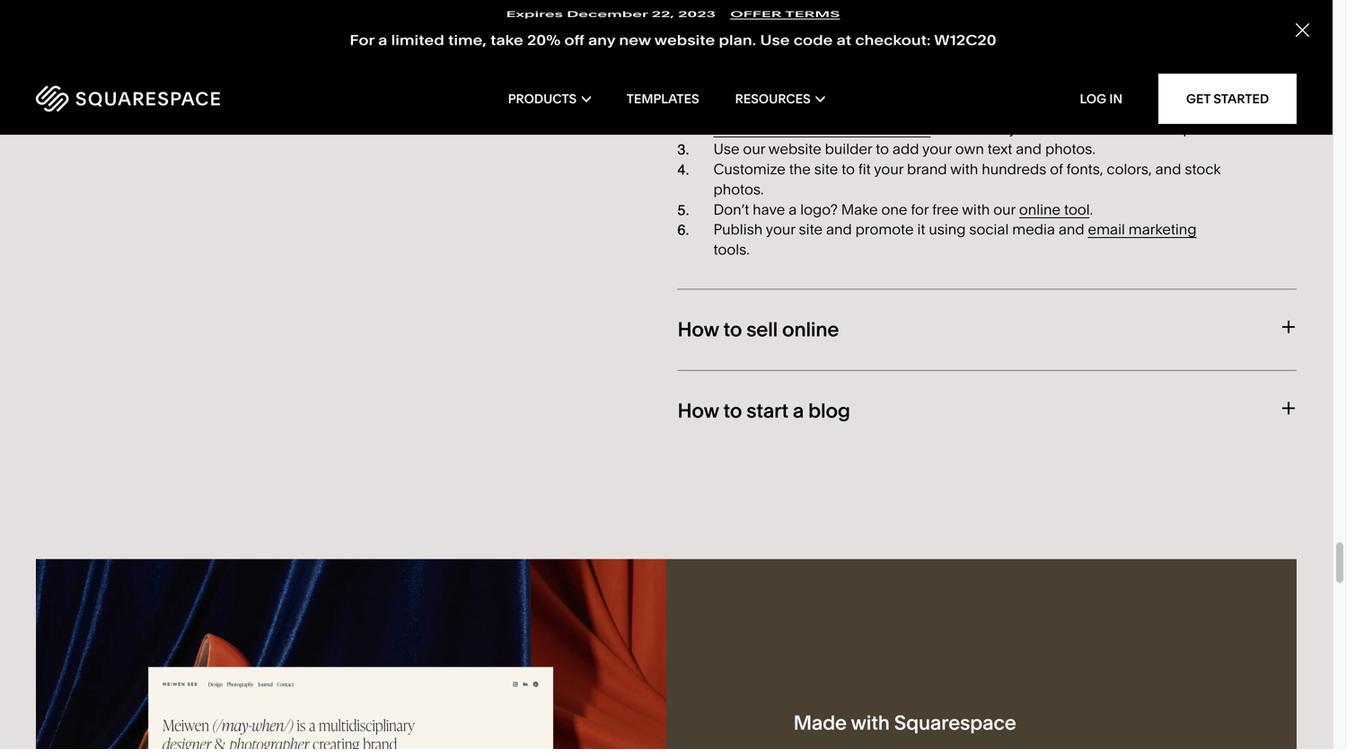 Task type: vqa. For each thing, say whether or not it's contained in the screenshot.
the bottommost THE SQUARESPACE
yes



Task type: describe. For each thing, give the bounding box(es) containing it.
products button
[[508, 63, 591, 135]]

media
[[1013, 221, 1055, 238]]

online inside how to sell online dropdown button
[[782, 317, 839, 341]]

domain
[[837, 120, 889, 138]]

any
[[588, 28, 615, 47]]

0 vertical spatial your
[[923, 140, 952, 158]]

0 vertical spatial the
[[956, 120, 978, 138]]

and down year
[[1016, 140, 1042, 158]]

social
[[970, 221, 1009, 238]]

how for how to start a blog
[[678, 398, 719, 423]]

1 horizontal spatial get
[[1187, 91, 1211, 106]]

1 vertical spatial the
[[789, 160, 811, 178]]

1 horizontal spatial use
[[760, 28, 790, 47]]

website down custom
[[769, 140, 822, 158]]

one
[[882, 201, 908, 218]]

how to create a website button
[[678, 18, 1297, 99]]

1 vertical spatial your
[[874, 160, 904, 178]]

squarespace logo image
[[36, 85, 220, 112]]

for a limited time, take 20% off any new website plan. use code at checkout: w12c20
[[350, 28, 997, 47]]

squarespace inside the learn how to get started with squarespace
[[108, 50, 316, 94]]

templates
[[627, 91, 699, 106]]

with inside the learn how to get started with squarespace
[[36, 50, 100, 94]]

0 vertical spatial photos.
[[1045, 140, 1096, 158]]

website up "colors,"
[[1127, 120, 1180, 138]]

how for how to create a website
[[678, 46, 719, 70]]

orange stiletto shoes on orange and blue fabric, with an off-white portfolio website displaying dark text. image
[[36, 559, 666, 749]]

take
[[491, 28, 523, 47]]

how to start a blog button
[[678, 370, 1297, 451]]

hundreds
[[982, 160, 1047, 178]]

how to start a blog
[[678, 398, 850, 423]]

log             in link
[[1080, 91, 1123, 106]]

custom
[[783, 120, 834, 138]]

1 horizontal spatial free
[[933, 201, 959, 218]]

marketing
[[1129, 221, 1197, 238]]

use inside choose a template get a free custom domain name for the first year of an annual website plan. use our website builder to add your own text and photos. customize the site to fit your brand with hundreds of fonts, colors, and stock photos. don't have a logo? make one for free with our online tool . publish your site and promote it using social media and email marketing tools.
[[714, 140, 740, 158]]

and left 'stock' at the top
[[1156, 160, 1182, 178]]

year
[[1009, 120, 1038, 138]]

brand
[[907, 160, 947, 178]]

email
[[1088, 221, 1125, 238]]

promote
[[856, 221, 914, 238]]

sell
[[747, 317, 778, 341]]

choose a template get a free custom domain name for the first year of an annual website plan. use our website builder to add your own text and photos. customize the site to fit your brand with hundreds of fonts, colors, and stock photos. don't have a logo? make one for free with our online tool . publish your site and promote it using social media and email marketing tools.
[[714, 100, 1221, 258]]

fit
[[859, 160, 871, 178]]

to left add
[[876, 140, 889, 158]]

plan. inside choose a template get a free custom domain name for the first year of an annual website plan. use our website builder to add your own text and photos. customize the site to fit your brand with hundreds of fonts, colors, and stock photos. don't have a logo? make one for free with our online tool . publish your site and promote it using social media and email marketing tools.
[[1183, 120, 1216, 138]]

to left fit
[[842, 160, 855, 178]]

to inside the learn how to get started with squarespace
[[206, 14, 236, 58]]

website right new
[[655, 28, 715, 47]]

online inside choose a template get a free custom domain name for the first year of an annual website plan. use our website builder to add your own text and photos. customize the site to fit your brand with hundreds of fonts, colors, and stock photos. don't have a logo? make one for free with our online tool . publish your site and promote it using social media and email marketing tools.
[[1019, 201, 1061, 218]]

products
[[508, 91, 577, 106]]

a left at
[[810, 46, 821, 70]]

0 horizontal spatial your
[[766, 221, 796, 238]]

at
[[837, 28, 852, 47]]

tools.
[[714, 241, 750, 258]]

started
[[303, 14, 411, 58]]

template
[[782, 100, 842, 118]]

how to sell online
[[678, 317, 839, 341]]

start
[[747, 398, 789, 423]]

1 vertical spatial of
[[1050, 160, 1063, 178]]

made with squarespace
[[794, 711, 1017, 735]]

log             in
[[1080, 91, 1123, 106]]

in
[[1110, 91, 1123, 106]]

templates link
[[627, 63, 699, 135]]

checkout:
[[855, 28, 931, 47]]

create
[[747, 46, 806, 70]]

limited
[[391, 28, 444, 47]]

learn
[[36, 14, 124, 58]]

and down logo?
[[826, 221, 852, 238]]

to left start
[[723, 398, 742, 423]]

time,
[[448, 28, 487, 47]]

for
[[350, 28, 375, 47]]

website inside dropdown button
[[825, 46, 898, 70]]

publish
[[714, 221, 763, 238]]



Task type: locate. For each thing, give the bounding box(es) containing it.
new
[[619, 28, 651, 47]]

the down custom
[[789, 160, 811, 178]]

your down have
[[766, 221, 796, 238]]

0 horizontal spatial get
[[714, 120, 738, 138]]

free down choose a template link
[[753, 120, 780, 138]]

how for how to sell online
[[678, 317, 719, 341]]

website
[[655, 28, 715, 47], [825, 46, 898, 70], [1127, 120, 1180, 138], [769, 140, 822, 158]]

how left start
[[678, 398, 719, 423]]

email marketing link
[[1088, 221, 1197, 238]]

how
[[131, 14, 199, 58]]

our up the social
[[994, 201, 1016, 218]]

0 horizontal spatial our
[[743, 140, 765, 158]]

1 horizontal spatial for
[[935, 120, 953, 138]]

3 how from the top
[[678, 398, 719, 423]]

site down builder
[[814, 160, 838, 178]]

1 vertical spatial online
[[782, 317, 839, 341]]

log
[[1080, 91, 1107, 106]]

choose a template link
[[714, 100, 842, 118]]

1 horizontal spatial our
[[994, 201, 1016, 218]]

1 horizontal spatial plan.
[[1183, 120, 1216, 138]]

plan. up resources
[[719, 28, 756, 47]]

20%
[[527, 28, 561, 47]]

get left started
[[1187, 91, 1211, 106]]

1 horizontal spatial the
[[956, 120, 978, 138]]

get down choose
[[714, 120, 738, 138]]

own
[[956, 140, 984, 158]]

to left the get on the top
[[206, 14, 236, 58]]

2 vertical spatial how
[[678, 398, 719, 423]]

online right sell
[[782, 317, 839, 341]]

a left blog
[[793, 398, 804, 423]]

0 vertical spatial site
[[814, 160, 838, 178]]

customize
[[714, 160, 786, 178]]

it
[[918, 221, 926, 238]]

using
[[929, 221, 966, 238]]

squarespace
[[108, 50, 316, 94], [894, 711, 1017, 735]]

w12c20
[[934, 28, 997, 47]]

of left fonts,
[[1050, 160, 1063, 178]]

0 horizontal spatial for
[[911, 201, 929, 218]]

1 vertical spatial plan.
[[1183, 120, 1216, 138]]

plan. up 'stock' at the top
[[1183, 120, 1216, 138]]

a right choose
[[770, 100, 778, 118]]

blog
[[809, 398, 850, 423]]

1 vertical spatial photos.
[[714, 180, 764, 198]]

make
[[841, 201, 878, 218]]

online
[[1019, 201, 1061, 218], [782, 317, 839, 341]]

1 horizontal spatial photos.
[[1045, 140, 1096, 158]]

0 vertical spatial get
[[1187, 91, 1211, 106]]

0 horizontal spatial the
[[789, 160, 811, 178]]

0 vertical spatial squarespace
[[108, 50, 316, 94]]

0 vertical spatial for
[[935, 120, 953, 138]]

0 vertical spatial online
[[1019, 201, 1061, 218]]

to
[[206, 14, 236, 58], [723, 46, 742, 70], [876, 140, 889, 158], [842, 160, 855, 178], [723, 317, 742, 341], [723, 398, 742, 423]]

the
[[956, 120, 978, 138], [789, 160, 811, 178]]

add
[[893, 140, 919, 158]]

0 horizontal spatial squarespace
[[108, 50, 316, 94]]

get
[[244, 14, 295, 58]]

0 vertical spatial use
[[760, 28, 790, 47]]

1 vertical spatial use
[[714, 140, 740, 158]]

1 vertical spatial how
[[678, 317, 719, 341]]

text
[[988, 140, 1013, 158]]

an
[[1058, 120, 1075, 138]]

your up brand at the right of the page
[[923, 140, 952, 158]]

0 vertical spatial how
[[678, 46, 719, 70]]

1 how from the top
[[678, 46, 719, 70]]

0 horizontal spatial photos.
[[714, 180, 764, 198]]

of
[[1041, 120, 1055, 138], [1050, 160, 1063, 178]]

photos. up 'don't'
[[714, 180, 764, 198]]

tool
[[1064, 201, 1090, 218]]

a right have
[[789, 201, 797, 218]]

1 vertical spatial squarespace
[[894, 711, 1017, 735]]

with
[[36, 50, 100, 94], [951, 160, 978, 178], [962, 201, 990, 218], [851, 711, 890, 735]]

for
[[935, 120, 953, 138], [911, 201, 929, 218]]

first
[[981, 120, 1006, 138]]

made
[[794, 711, 847, 735]]

photos.
[[1045, 140, 1096, 158], [714, 180, 764, 198]]

0 vertical spatial plan.
[[719, 28, 756, 47]]

how left sell
[[678, 317, 719, 341]]

off
[[564, 28, 585, 47]]

1 vertical spatial our
[[994, 201, 1016, 218]]

site down logo?
[[799, 221, 823, 238]]

a
[[378, 28, 388, 47], [810, 46, 821, 70], [770, 100, 778, 118], [742, 120, 750, 138], [789, 201, 797, 218], [793, 398, 804, 423]]

our up customize
[[743, 140, 765, 158]]

1 vertical spatial get
[[714, 120, 738, 138]]

to left create
[[723, 46, 742, 70]]

code
[[794, 28, 833, 47]]

0 horizontal spatial use
[[714, 140, 740, 158]]

use
[[760, 28, 790, 47], [714, 140, 740, 158]]

resources
[[735, 91, 811, 106]]

plan.
[[719, 28, 756, 47], [1183, 120, 1216, 138]]

1 vertical spatial site
[[799, 221, 823, 238]]

resources button
[[735, 63, 825, 135]]

site
[[814, 160, 838, 178], [799, 221, 823, 238]]

and down tool on the top right of the page
[[1059, 221, 1085, 238]]

fonts,
[[1067, 160, 1104, 178]]

our
[[743, 140, 765, 158], [994, 201, 1016, 218]]

1 vertical spatial free
[[933, 201, 959, 218]]

a right for on the top left
[[378, 28, 388, 47]]

photos. down an
[[1045, 140, 1096, 158]]

a down choose
[[742, 120, 750, 138]]

online tool link
[[1019, 201, 1090, 218]]

get
[[1187, 91, 1211, 106], [714, 120, 738, 138]]

the up "own"
[[956, 120, 978, 138]]

0 horizontal spatial free
[[753, 120, 780, 138]]

2 how from the top
[[678, 317, 719, 341]]

free
[[753, 120, 780, 138], [933, 201, 959, 218]]

and
[[1016, 140, 1042, 158], [1156, 160, 1182, 178], [826, 221, 852, 238], [1059, 221, 1085, 238]]

1 horizontal spatial squarespace
[[894, 711, 1017, 735]]

0 horizontal spatial plan.
[[719, 28, 756, 47]]

learn how to get started with squarespace
[[36, 14, 411, 94]]

your
[[923, 140, 952, 158], [874, 160, 904, 178], [766, 221, 796, 238]]

of left an
[[1041, 120, 1055, 138]]

for right name
[[935, 120, 953, 138]]

to left sell
[[723, 317, 742, 341]]

website up domain
[[825, 46, 898, 70]]

0 vertical spatial of
[[1041, 120, 1055, 138]]

0 vertical spatial free
[[753, 120, 780, 138]]

free up using
[[933, 201, 959, 218]]

get a free custom domain name link
[[714, 120, 931, 138]]

0 vertical spatial our
[[743, 140, 765, 158]]

get started link
[[1159, 74, 1297, 124]]

how to create a website
[[678, 46, 898, 70]]

how up templates
[[678, 46, 719, 70]]

don't
[[714, 201, 749, 218]]

logo?
[[800, 201, 838, 218]]

use left code
[[760, 28, 790, 47]]

builder
[[825, 140, 872, 158]]

2 horizontal spatial your
[[923, 140, 952, 158]]

squarespace logo link
[[36, 85, 288, 112]]

online up media
[[1019, 201, 1061, 218]]

your right fit
[[874, 160, 904, 178]]

choose
[[714, 100, 766, 118]]

how
[[678, 46, 719, 70], [678, 317, 719, 341], [678, 398, 719, 423]]

1 horizontal spatial online
[[1019, 201, 1061, 218]]

0 horizontal spatial online
[[782, 317, 839, 341]]

for up it
[[911, 201, 929, 218]]

have
[[753, 201, 785, 218]]

2 vertical spatial your
[[766, 221, 796, 238]]

colors,
[[1107, 160, 1152, 178]]

1 horizontal spatial your
[[874, 160, 904, 178]]

get inside choose a template get a free custom domain name for the first year of an annual website plan. use our website builder to add your own text and photos. customize the site to fit your brand with hundreds of fonts, colors, and stock photos. don't have a logo? make one for free with our online tool . publish your site and promote it using social media and email marketing tools.
[[714, 120, 738, 138]]

annual
[[1078, 120, 1124, 138]]

use up customize
[[714, 140, 740, 158]]

stock
[[1185, 160, 1221, 178]]

.
[[1090, 201, 1093, 218]]

started
[[1214, 91, 1269, 106]]

how to sell online button
[[678, 289, 1297, 370]]

get started
[[1187, 91, 1269, 106]]

name
[[892, 120, 931, 138]]

1 vertical spatial for
[[911, 201, 929, 218]]



